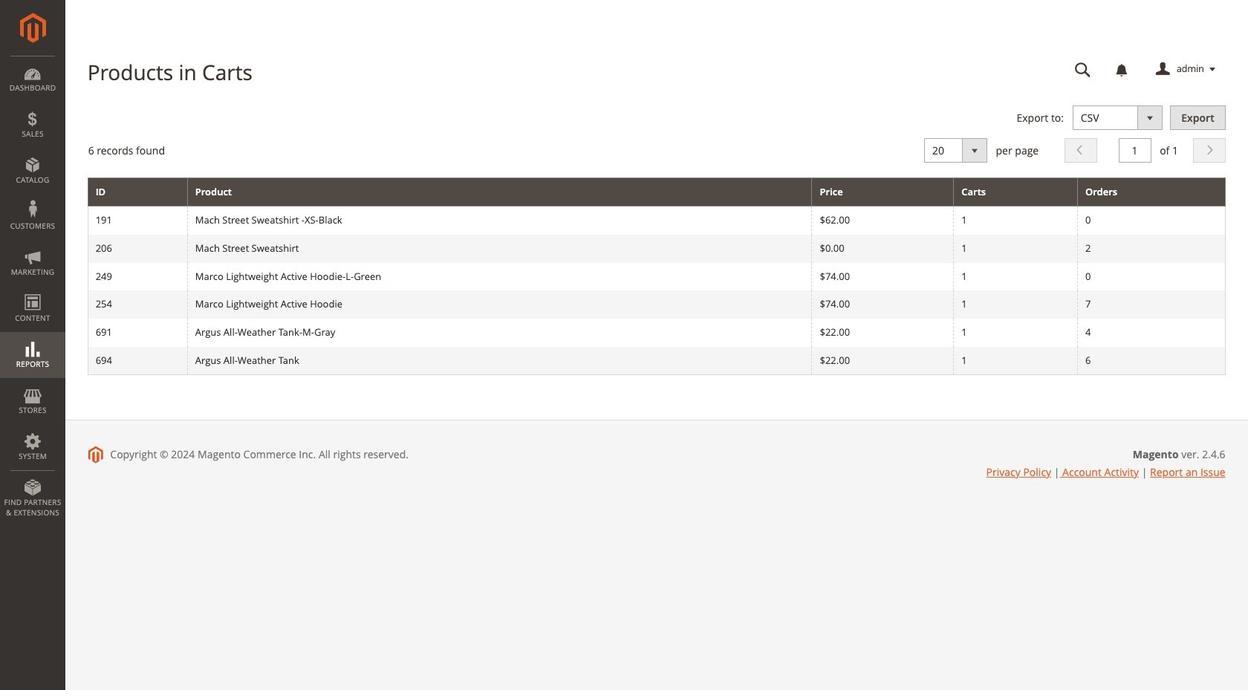 Task type: locate. For each thing, give the bounding box(es) containing it.
magento admin panel image
[[20, 13, 46, 43]]

menu bar
[[0, 56, 65, 525]]

None text field
[[1118, 138, 1151, 162]]

None text field
[[1064, 56, 1101, 82]]



